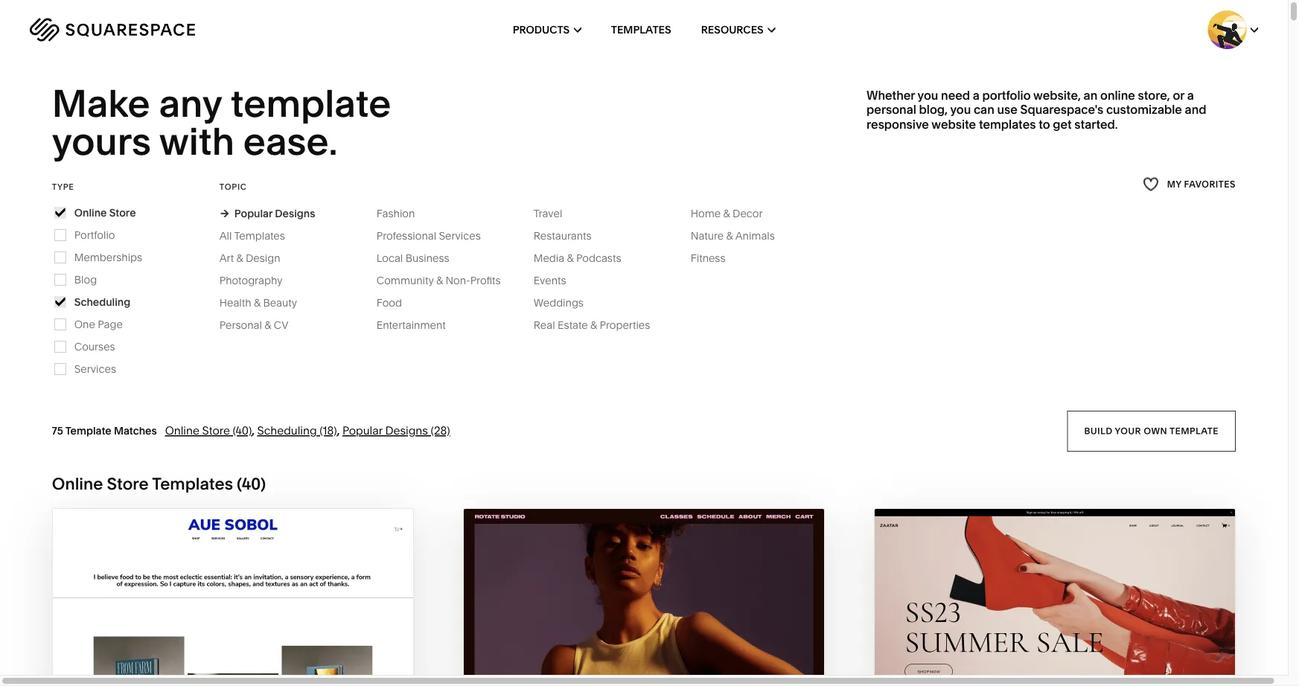 Task type: describe. For each thing, give the bounding box(es) containing it.
build your own template button
[[1068, 411, 1237, 452]]

rotate element
[[464, 509, 825, 687]]

profits
[[470, 274, 501, 287]]

(28)
[[431, 424, 450, 438]]

properties
[[600, 319, 650, 332]]

animals
[[736, 230, 775, 242]]

any
[[159, 80, 222, 127]]

online store templates ( 40 )
[[52, 474, 266, 494]]

& for cv
[[265, 319, 271, 332]]

0 vertical spatial templates
[[611, 23, 672, 36]]

personal
[[867, 102, 917, 117]]

home
[[691, 207, 721, 220]]

local business
[[377, 252, 450, 265]]

all templates
[[220, 230, 285, 242]]

get
[[1053, 117, 1072, 131]]

restaurants link
[[534, 230, 607, 242]]

travel
[[534, 207, 563, 220]]

community & non-profits
[[377, 274, 501, 287]]

0 vertical spatial designs
[[275, 207, 315, 220]]

design
[[246, 252, 281, 265]]

fashion link
[[377, 207, 430, 220]]

one
[[74, 318, 95, 331]]

squarespace logo image
[[30, 18, 195, 42]]

weddings
[[534, 297, 584, 309]]

online store (40) , scheduling (18) , popular designs (28)
[[165, 424, 450, 438]]

topic
[[220, 182, 247, 192]]

resources
[[701, 23, 764, 36]]

yours
[[52, 118, 151, 164]]

blog
[[74, 274, 97, 286]]

one page
[[74, 318, 123, 331]]

1 a from the left
[[973, 88, 980, 103]]

your
[[1115, 426, 1142, 437]]

home & decor link
[[691, 207, 778, 220]]

decor
[[733, 207, 763, 220]]

courses
[[74, 341, 115, 353]]

non-
[[446, 274, 470, 287]]

& for decor
[[724, 207, 730, 220]]

1 horizontal spatial you
[[951, 102, 971, 117]]

& for design
[[237, 252, 243, 265]]

can
[[974, 102, 995, 117]]

popular designs link
[[220, 207, 315, 220]]

restaurants
[[534, 230, 592, 242]]

personal & cv link
[[220, 319, 303, 332]]

1 horizontal spatial scheduling
[[257, 424, 317, 438]]

online for online store (40) , scheduling (18) , popular designs (28)
[[165, 424, 200, 438]]

templates link
[[611, 0, 672, 60]]

2 vertical spatial templates
[[152, 474, 233, 494]]

online for online store templates ( 40 )
[[52, 474, 103, 494]]

real estate & properties
[[534, 319, 650, 332]]

0 horizontal spatial popular
[[234, 207, 273, 220]]

0 vertical spatial scheduling
[[74, 296, 130, 309]]

an
[[1084, 88, 1098, 103]]

home & decor
[[691, 207, 763, 220]]

real estate & properties link
[[534, 319, 665, 332]]

store for online store (40) , scheduling (18) , popular designs (28)
[[202, 424, 230, 438]]

build your own template
[[1085, 426, 1219, 437]]

customizable
[[1107, 102, 1183, 117]]

& for animals
[[727, 230, 733, 242]]

use
[[998, 102, 1018, 117]]

online for online store
[[74, 207, 107, 219]]

template inside button
[[1170, 426, 1219, 437]]

food link
[[377, 297, 417, 309]]

food
[[377, 297, 402, 309]]

local business link
[[377, 252, 464, 265]]

0 vertical spatial services
[[439, 230, 481, 242]]

75
[[52, 425, 63, 437]]

professional services
[[377, 230, 481, 242]]

all templates link
[[220, 230, 300, 242]]

fitness link
[[691, 252, 741, 265]]

type
[[52, 182, 74, 192]]

scheduling (18) link
[[257, 424, 337, 438]]

2 a from the left
[[1188, 88, 1195, 103]]

make any template yours with ease.
[[52, 80, 399, 164]]

memberships
[[74, 251, 142, 264]]

0 horizontal spatial you
[[918, 88, 939, 103]]

community
[[377, 274, 434, 287]]

1 vertical spatial templates
[[234, 230, 285, 242]]

template inside make any template yours with ease.
[[231, 80, 391, 127]]

(40)
[[233, 424, 252, 438]]

responsive
[[867, 117, 929, 131]]

resources button
[[701, 0, 776, 60]]



Task type: vqa. For each thing, say whether or not it's contained in the screenshot.
bottommost Store
yes



Task type: locate. For each thing, give the bounding box(es) containing it.
zaatar element
[[875, 509, 1236, 687]]

portfolio
[[983, 88, 1031, 103]]

0 vertical spatial template
[[231, 80, 391, 127]]

& for podcasts
[[567, 252, 574, 265]]

professional
[[377, 230, 437, 242]]

2 horizontal spatial templates
[[611, 23, 672, 36]]

1 horizontal spatial a
[[1188, 88, 1195, 103]]

art & design link
[[220, 252, 295, 265]]

squarespace logo link
[[30, 18, 276, 42]]

0 vertical spatial online
[[74, 207, 107, 219]]

started.
[[1075, 117, 1118, 131]]

business
[[406, 252, 450, 265]]

&
[[724, 207, 730, 220], [727, 230, 733, 242], [237, 252, 243, 265], [567, 252, 574, 265], [436, 274, 443, 287], [254, 297, 261, 309], [265, 319, 271, 332], [591, 319, 597, 332]]

a
[[973, 88, 980, 103], [1188, 88, 1195, 103]]

& for beauty
[[254, 297, 261, 309]]

store,
[[1138, 88, 1171, 103]]

travel link
[[534, 207, 577, 220]]

0 horizontal spatial templates
[[152, 474, 233, 494]]

templates
[[979, 117, 1036, 131]]

media & podcasts link
[[534, 252, 636, 265]]

designs
[[275, 207, 315, 220], [385, 424, 428, 438]]

2 vertical spatial store
[[107, 474, 149, 494]]

a right need
[[973, 88, 980, 103]]

aue sobol element
[[53, 509, 413, 687]]

& right home
[[724, 207, 730, 220]]

weddings link
[[534, 297, 599, 309]]

1 vertical spatial scheduling
[[257, 424, 317, 438]]

professional services link
[[377, 230, 496, 242]]

1 horizontal spatial services
[[439, 230, 481, 242]]

1 horizontal spatial ,
[[337, 424, 340, 438]]

0 horizontal spatial scheduling
[[74, 296, 130, 309]]

blog,
[[920, 102, 948, 117]]

personal
[[220, 319, 262, 332]]

0 horizontal spatial services
[[74, 363, 116, 376]]

store left the (40)
[[202, 424, 230, 438]]

popular designs (28) link
[[343, 424, 450, 438]]

& right estate
[[591, 319, 597, 332]]

ease.
[[243, 118, 338, 164]]

cv
[[274, 319, 289, 332]]

community & non-profits link
[[377, 274, 516, 287]]

photography
[[220, 274, 283, 287]]

website
[[932, 117, 977, 131]]

& right art
[[237, 252, 243, 265]]

0 horizontal spatial template
[[231, 80, 391, 127]]

store for online store templates ( 40 )
[[107, 474, 149, 494]]

& left non-
[[436, 274, 443, 287]]

you left can
[[951, 102, 971, 117]]

(18)
[[320, 424, 337, 438]]

online store
[[74, 207, 136, 219]]

& for non-
[[436, 274, 443, 287]]

online right matches
[[165, 424, 200, 438]]

media
[[534, 252, 565, 265]]

all
[[220, 230, 232, 242]]

0 horizontal spatial designs
[[275, 207, 315, 220]]

events
[[534, 274, 566, 287]]

75 template matches
[[52, 425, 157, 437]]

template
[[65, 425, 111, 437]]

online store (40) link
[[165, 424, 252, 438]]

you
[[918, 88, 939, 103], [951, 102, 971, 117]]

2 , from the left
[[337, 424, 340, 438]]

to
[[1039, 117, 1051, 131]]

entertainment
[[377, 319, 446, 332]]

build
[[1085, 426, 1113, 437]]

services
[[439, 230, 481, 242], [74, 363, 116, 376]]

my favorites
[[1168, 179, 1237, 189]]

online up the portfolio
[[74, 207, 107, 219]]

designs left (28)
[[385, 424, 428, 438]]

template
[[231, 80, 391, 127], [1170, 426, 1219, 437]]

popular
[[234, 207, 273, 220], [343, 424, 383, 438]]

2 vertical spatial online
[[52, 474, 103, 494]]

services down the courses
[[74, 363, 116, 376]]

1 horizontal spatial templates
[[234, 230, 285, 242]]

scheduling up one page
[[74, 296, 130, 309]]

1 horizontal spatial designs
[[385, 424, 428, 438]]

zaatar image
[[875, 509, 1236, 687]]

40
[[242, 474, 261, 494]]

nature
[[691, 230, 724, 242]]

& right media
[[567, 252, 574, 265]]

store up the portfolio
[[109, 207, 136, 219]]

nature & animals
[[691, 230, 775, 242]]

health
[[220, 297, 251, 309]]

scheduling left (18)
[[257, 424, 317, 438]]

1 vertical spatial store
[[202, 424, 230, 438]]

fashion
[[377, 207, 415, 220]]

1 vertical spatial online
[[165, 424, 200, 438]]

you left need
[[918, 88, 939, 103]]

art & design
[[220, 252, 281, 265]]

events link
[[534, 274, 581, 287]]

, left scheduling (18) link
[[252, 424, 255, 438]]

store
[[109, 207, 136, 219], [202, 424, 230, 438], [107, 474, 149, 494]]

matches
[[114, 425, 157, 437]]

& right nature at the right top
[[727, 230, 733, 242]]

online down template
[[52, 474, 103, 494]]

store down matches
[[107, 474, 149, 494]]

popular up all templates
[[234, 207, 273, 220]]

templates
[[611, 23, 672, 36], [234, 230, 285, 242], [152, 474, 233, 494]]

photography link
[[220, 274, 297, 287]]

1 vertical spatial popular
[[343, 424, 383, 438]]

1 vertical spatial services
[[74, 363, 116, 376]]

beauty
[[263, 297, 297, 309]]

nature & animals link
[[691, 230, 790, 242]]

own
[[1144, 426, 1168, 437]]

my
[[1168, 179, 1182, 189]]

whether
[[867, 88, 915, 103]]

products button
[[513, 0, 582, 60]]

health & beauty
[[220, 297, 297, 309]]

favorites
[[1185, 179, 1237, 189]]

estate
[[558, 319, 588, 332]]

popular right (18)
[[343, 424, 383, 438]]

(
[[237, 474, 242, 494]]

1 vertical spatial designs
[[385, 424, 428, 438]]

my favorites link
[[1143, 174, 1237, 194]]

health & beauty link
[[220, 297, 312, 309]]

podcasts
[[576, 252, 622, 265]]

1 horizontal spatial template
[[1170, 426, 1219, 437]]

real
[[534, 319, 555, 332]]

entertainment link
[[377, 319, 461, 332]]

& right health
[[254, 297, 261, 309]]

and
[[1185, 102, 1207, 117]]

1 , from the left
[[252, 424, 255, 438]]

scheduling
[[74, 296, 130, 309], [257, 424, 317, 438]]

, left popular designs (28) link
[[337, 424, 340, 438]]

services up business
[[439, 230, 481, 242]]

& left cv
[[265, 319, 271, 332]]

1 horizontal spatial popular
[[343, 424, 383, 438]]

None checkbox
[[55, 297, 65, 307]]

0 vertical spatial popular
[[234, 207, 273, 220]]

a right or
[[1188, 88, 1195, 103]]

0 vertical spatial store
[[109, 207, 136, 219]]

0 horizontal spatial a
[[973, 88, 980, 103]]

whether you need a portfolio website, an online store, or a personal blog, you can use squarespace's customizable and responsive website templates to get started.
[[867, 88, 1207, 131]]

rotate image
[[464, 509, 825, 687]]

designs up all templates link
[[275, 207, 315, 220]]

website,
[[1034, 88, 1081, 103]]

need
[[941, 88, 970, 103]]

local
[[377, 252, 403, 265]]

personal & cv
[[220, 319, 289, 332]]

1 vertical spatial template
[[1170, 426, 1219, 437]]

0 horizontal spatial ,
[[252, 424, 255, 438]]

aue sobol image
[[53, 509, 413, 687]]

make
[[52, 80, 150, 127]]

store for online store
[[109, 207, 136, 219]]



